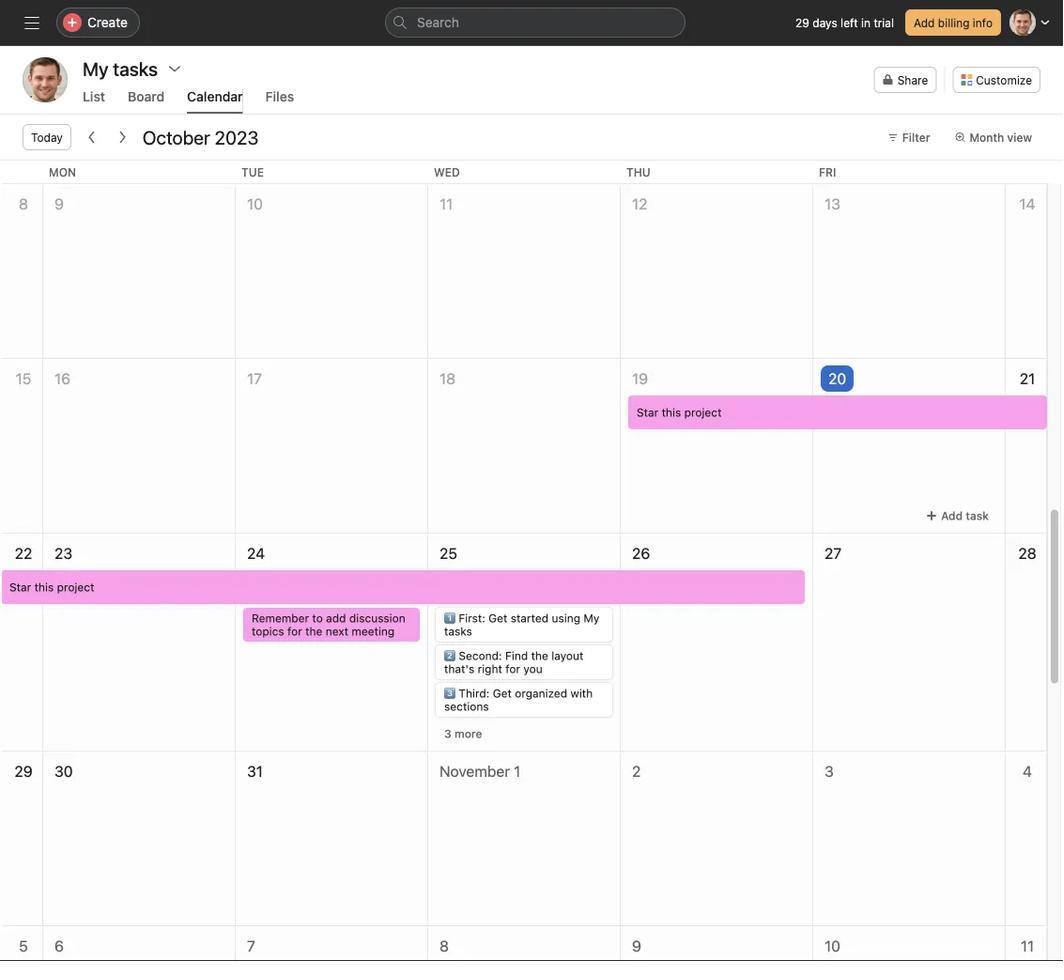 Task type: describe. For each thing, give the bounding box(es) containing it.
topics
[[252, 625, 284, 638]]

2
[[632, 762, 641, 780]]

star for 19
[[637, 406, 659, 419]]

left
[[841, 16, 858, 29]]

search list box
[[385, 8, 686, 38]]

1 horizontal spatial 11
[[1021, 937, 1035, 955]]

november 1
[[440, 762, 521, 780]]

tt
[[36, 71, 54, 89]]

more
[[455, 727, 482, 740]]

the inside remember to add discussion topics for the next meeting
[[305, 625, 323, 638]]

0 horizontal spatial 8
[[19, 195, 28, 213]]

list link
[[83, 89, 105, 114]]

next month image
[[114, 130, 129, 145]]

for inside remember to add discussion topics for the next meeting
[[288, 625, 302, 638]]

27
[[825, 544, 842, 562]]

0 vertical spatial 10
[[247, 195, 263, 213]]

layout
[[552, 649, 584, 662]]

28
[[1019, 544, 1037, 562]]

12
[[632, 195, 648, 213]]

3 more button
[[436, 721, 491, 747]]

0 horizontal spatial 11
[[440, 195, 453, 213]]

files link
[[266, 89, 294, 114]]

29 for 29
[[14, 762, 33, 780]]

13
[[825, 195, 841, 213]]

23
[[54, 544, 72, 562]]

star this project for 19
[[637, 406, 722, 419]]

29 days left in trial
[[796, 16, 894, 29]]

add billing info button
[[906, 9, 1002, 36]]

4
[[1023, 762, 1033, 780]]

add for add billing info
[[914, 16, 935, 29]]

2023
[[215, 126, 259, 148]]

calendar link
[[187, 89, 243, 114]]

31
[[247, 762, 263, 780]]

with
[[571, 687, 593, 700]]

star this project for 23
[[9, 581, 94, 594]]

fri
[[819, 165, 837, 179]]

trial
[[874, 16, 894, 29]]

mon
[[49, 165, 76, 179]]

tt button
[[23, 57, 68, 102]]

next
[[326, 625, 349, 638]]

calendar
[[187, 89, 243, 104]]

the inside 2️⃣ second: find the layout that's right for you
[[531, 649, 549, 662]]

to
[[312, 612, 323, 625]]

29 for 29 days left in trial
[[796, 16, 810, 29]]

share
[[898, 73, 929, 86]]

first:
[[459, 612, 486, 625]]

1️⃣
[[444, 612, 456, 625]]

1
[[514, 762, 521, 780]]

this for 23
[[34, 581, 54, 594]]

organized
[[515, 687, 568, 700]]

third:
[[459, 687, 490, 700]]

for inside 2️⃣ second: find the layout that's right for you
[[506, 662, 520, 676]]

remember to add discussion topics for the next meeting
[[252, 612, 406, 638]]

18
[[440, 370, 456, 388]]

2️⃣ second: find the layout that's right for you
[[444, 649, 584, 676]]

expand sidebar image
[[24, 15, 39, 30]]

6
[[54, 937, 64, 955]]

project for 19
[[685, 406, 722, 419]]

add
[[326, 612, 346, 625]]

1️⃣ first: get started using my tasks
[[444, 612, 600, 638]]

today
[[31, 131, 63, 144]]

21
[[1020, 370, 1036, 388]]

month view
[[970, 131, 1033, 144]]

november
[[440, 762, 510, 780]]

1 horizontal spatial 10
[[825, 937, 841, 955]]

create button
[[56, 8, 140, 38]]

october
[[143, 126, 210, 148]]

my
[[584, 612, 600, 625]]

task
[[966, 509, 989, 522]]

second:
[[459, 649, 502, 662]]

month view button
[[947, 124, 1041, 150]]

that's
[[444, 662, 475, 676]]

16
[[54, 370, 70, 388]]

0 vertical spatial 9
[[54, 195, 64, 213]]

3 more
[[444, 727, 482, 740]]



Task type: locate. For each thing, give the bounding box(es) containing it.
22
[[15, 544, 32, 562]]

20
[[829, 370, 847, 388]]

3️⃣
[[444, 687, 456, 700]]

17
[[247, 370, 262, 388]]

meeting
[[352, 625, 395, 638]]

add inside button
[[941, 509, 963, 522]]

october 2023
[[143, 126, 259, 148]]

add left task
[[941, 509, 963, 522]]

1 horizontal spatial 3
[[825, 762, 834, 780]]

0 horizontal spatial for
[[288, 625, 302, 638]]

add inside button
[[914, 16, 935, 29]]

1 horizontal spatial project
[[685, 406, 722, 419]]

0 horizontal spatial star
[[9, 581, 31, 594]]

1 vertical spatial 29
[[14, 762, 33, 780]]

star this project down 19
[[637, 406, 722, 419]]

this for 19
[[662, 406, 681, 419]]

3
[[444, 727, 452, 740], [825, 762, 834, 780]]

the right find in the left of the page
[[531, 649, 549, 662]]

2️⃣
[[444, 649, 456, 662]]

show options image
[[167, 61, 182, 76]]

1 horizontal spatial add
[[941, 509, 963, 522]]

remember
[[252, 612, 309, 625]]

1 vertical spatial project
[[57, 581, 94, 594]]

3 inside button
[[444, 727, 452, 740]]

0 horizontal spatial 29
[[14, 762, 33, 780]]

26
[[632, 544, 650, 562]]

started
[[511, 612, 549, 625]]

0 vertical spatial the
[[305, 625, 323, 638]]

star down 22
[[9, 581, 31, 594]]

8
[[19, 195, 28, 213], [440, 937, 449, 955]]

0 horizontal spatial project
[[57, 581, 94, 594]]

filter button
[[879, 124, 939, 150]]

find
[[505, 649, 528, 662]]

today button
[[23, 124, 71, 150]]

30
[[54, 762, 73, 780]]

14
[[1020, 195, 1036, 213]]

0 horizontal spatial add
[[914, 16, 935, 29]]

customize
[[976, 73, 1033, 86]]

add
[[914, 16, 935, 29], [941, 509, 963, 522]]

add for add task
[[941, 509, 963, 522]]

create
[[87, 15, 128, 30]]

add left "billing"
[[914, 16, 935, 29]]

29 left days
[[796, 16, 810, 29]]

0 horizontal spatial this
[[34, 581, 54, 594]]

wed
[[434, 165, 460, 179]]

1 vertical spatial 9
[[632, 937, 642, 955]]

days
[[813, 16, 838, 29]]

tue
[[241, 165, 264, 179]]

1 horizontal spatial star this project
[[637, 406, 722, 419]]

tasks
[[444, 625, 472, 638]]

star this project down 23 at left
[[9, 581, 94, 594]]

the
[[305, 625, 323, 638], [531, 649, 549, 662]]

1 horizontal spatial this
[[662, 406, 681, 419]]

discussion
[[349, 612, 406, 625]]

share button
[[874, 67, 937, 93]]

get inside the 3️⃣ third: get organized with sections
[[493, 687, 512, 700]]

billing
[[938, 16, 970, 29]]

3 for 3 more
[[444, 727, 452, 740]]

1 vertical spatial 10
[[825, 937, 841, 955]]

10
[[247, 195, 263, 213], [825, 937, 841, 955]]

0 vertical spatial 11
[[440, 195, 453, 213]]

the left next
[[305, 625, 323, 638]]

for
[[288, 625, 302, 638], [506, 662, 520, 676]]

right
[[478, 662, 503, 676]]

19
[[632, 370, 648, 388]]

get down right on the left bottom of page
[[493, 687, 512, 700]]

for left to
[[288, 625, 302, 638]]

sections
[[444, 700, 489, 713]]

search
[[417, 15, 459, 30]]

get inside 1️⃣ first: get started using my tasks
[[489, 612, 508, 625]]

1 horizontal spatial star
[[637, 406, 659, 419]]

0 vertical spatial this
[[662, 406, 681, 419]]

1 horizontal spatial for
[[506, 662, 520, 676]]

1 vertical spatial for
[[506, 662, 520, 676]]

get for organized
[[493, 687, 512, 700]]

previous month image
[[84, 130, 99, 145]]

1 vertical spatial add
[[941, 509, 963, 522]]

1 vertical spatial 3
[[825, 762, 834, 780]]

1 horizontal spatial 8
[[440, 937, 449, 955]]

project
[[685, 406, 722, 419], [57, 581, 94, 594]]

month
[[970, 131, 1005, 144]]

info
[[973, 16, 993, 29]]

add billing info
[[914, 16, 993, 29]]

list
[[83, 89, 105, 104]]

1 horizontal spatial 29
[[796, 16, 810, 29]]

star this project
[[637, 406, 722, 419], [9, 581, 94, 594]]

0 vertical spatial 8
[[19, 195, 28, 213]]

11
[[440, 195, 453, 213], [1021, 937, 1035, 955]]

0 vertical spatial star
[[637, 406, 659, 419]]

0 horizontal spatial the
[[305, 625, 323, 638]]

0 horizontal spatial 9
[[54, 195, 64, 213]]

customize button
[[953, 67, 1041, 93]]

1 vertical spatial star this project
[[9, 581, 94, 594]]

filter
[[903, 131, 931, 144]]

15
[[16, 370, 31, 388]]

view
[[1008, 131, 1033, 144]]

25
[[440, 544, 457, 562]]

0 horizontal spatial 10
[[247, 195, 263, 213]]

files
[[266, 89, 294, 104]]

1 vertical spatial 11
[[1021, 937, 1035, 955]]

thu
[[627, 165, 651, 179]]

star down 19
[[637, 406, 659, 419]]

board
[[128, 89, 165, 104]]

1 vertical spatial the
[[531, 649, 549, 662]]

7
[[247, 937, 255, 955]]

add task button
[[918, 503, 998, 529]]

1 horizontal spatial 9
[[632, 937, 642, 955]]

using
[[552, 612, 581, 625]]

9
[[54, 195, 64, 213], [632, 937, 642, 955]]

my tasks
[[83, 57, 158, 79]]

get for started
[[489, 612, 508, 625]]

1 vertical spatial star
[[9, 581, 31, 594]]

1 vertical spatial this
[[34, 581, 54, 594]]

star for 23
[[9, 581, 31, 594]]

this
[[662, 406, 681, 419], [34, 581, 54, 594]]

1 horizontal spatial the
[[531, 649, 549, 662]]

5
[[19, 937, 28, 955]]

1 vertical spatial get
[[493, 687, 512, 700]]

in
[[862, 16, 871, 29]]

board link
[[128, 89, 165, 114]]

0 vertical spatial add
[[914, 16, 935, 29]]

24
[[247, 544, 265, 562]]

3️⃣ third: get organized with sections
[[444, 687, 593, 713]]

0 horizontal spatial star this project
[[9, 581, 94, 594]]

3 for 3
[[825, 762, 834, 780]]

0 vertical spatial get
[[489, 612, 508, 625]]

project for 23
[[57, 581, 94, 594]]

0 vertical spatial 3
[[444, 727, 452, 740]]

add task
[[941, 509, 989, 522]]

0 vertical spatial 29
[[796, 16, 810, 29]]

1 vertical spatial 8
[[440, 937, 449, 955]]

0 horizontal spatial 3
[[444, 727, 452, 740]]

29 left 30 at the bottom left of page
[[14, 762, 33, 780]]

0 vertical spatial star this project
[[637, 406, 722, 419]]

29
[[796, 16, 810, 29], [14, 762, 33, 780]]

0 vertical spatial project
[[685, 406, 722, 419]]

0 vertical spatial for
[[288, 625, 302, 638]]

you
[[524, 662, 543, 676]]

get right the first:
[[489, 612, 508, 625]]

for left you
[[506, 662, 520, 676]]

search button
[[385, 8, 686, 38]]



Task type: vqa. For each thing, say whether or not it's contained in the screenshot.


